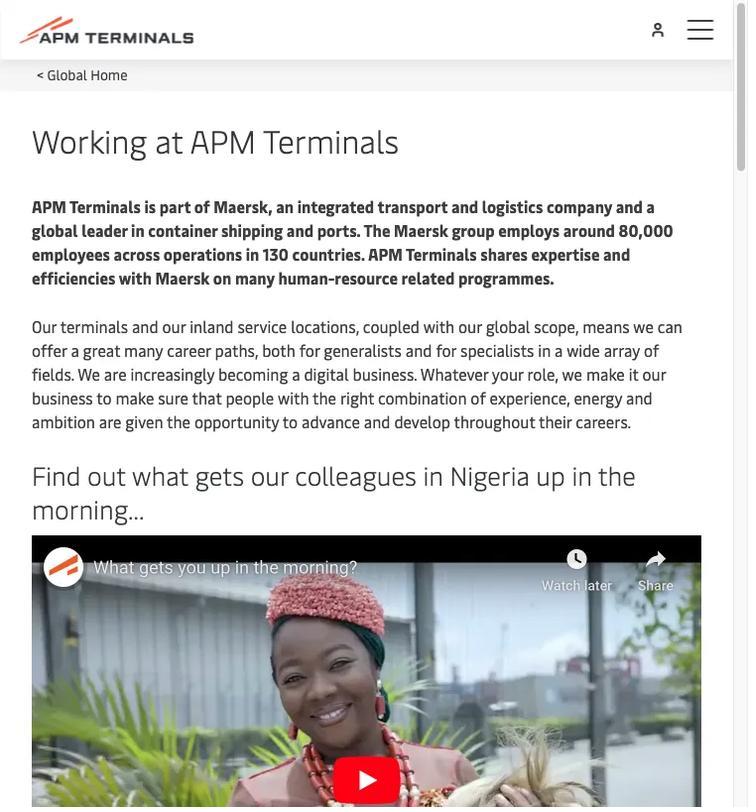 Task type: vqa. For each thing, say whether or not it's contained in the screenshot.
company
yes



Task type: describe. For each thing, give the bounding box(es) containing it.
find out what gets our colleagues in nigeria up in the morning...
[[32, 458, 636, 526]]

scope,
[[534, 316, 579, 337]]

gets
[[195, 458, 244, 493]]

it
[[629, 363, 639, 385]]

a inside apm terminals is part of maersk, an integrated transport and logistics company and a global leader in container shipping and ports. the maersk group employs around 80,000 employees across operations in 130 countries. apm terminals shares expertise and efficiencies with maersk on many human-resource related programmes.
[[647, 195, 655, 217]]

integrated
[[297, 195, 374, 217]]

working
[[32, 119, 147, 161]]

related
[[401, 267, 455, 288]]

nigeria
[[450, 458, 530, 493]]

0 horizontal spatial we
[[562, 363, 583, 385]]

role,
[[527, 363, 558, 385]]

2 horizontal spatial of
[[644, 339, 659, 361]]

1 vertical spatial apm
[[32, 195, 66, 217]]

morning...
[[32, 492, 144, 526]]

a right offer
[[71, 339, 79, 361]]

leader
[[81, 219, 128, 241]]

efficiencies
[[32, 267, 115, 288]]

0 vertical spatial terminals
[[263, 119, 399, 161]]

and down around on the top right
[[603, 243, 630, 264]]

business
[[32, 387, 93, 408]]

operations
[[164, 243, 242, 264]]

we
[[78, 363, 100, 385]]

array
[[604, 339, 640, 361]]

fields.
[[32, 363, 74, 385]]

out
[[87, 458, 126, 493]]

of inside apm terminals is part of maersk, an integrated transport and logistics company and a global leader in container shipping and ports. the maersk group employs around 80,000 employees across operations in 130 countries. apm terminals shares expertise and efficiencies with maersk on many human-resource related programmes.
[[194, 195, 210, 217]]

1 horizontal spatial maersk
[[394, 219, 448, 241]]

0 vertical spatial to
[[97, 387, 112, 408]]

shares
[[481, 243, 528, 264]]

employees
[[32, 243, 110, 264]]

<
[[37, 65, 44, 83]]

global
[[47, 65, 87, 83]]

at
[[155, 119, 183, 161]]

global home link
[[47, 65, 128, 83]]

locations,
[[291, 316, 359, 337]]

1 vertical spatial make
[[116, 387, 154, 408]]

combination
[[378, 387, 467, 408]]

wide
[[567, 339, 600, 361]]

their
[[539, 411, 572, 432]]

an
[[276, 195, 294, 217]]

offer
[[32, 339, 67, 361]]

our right it
[[643, 363, 666, 385]]

coupled
[[363, 316, 420, 337]]

resource
[[335, 267, 398, 288]]

right
[[340, 387, 374, 408]]

many inside our terminals and our inland service locations, coupled with our global scope, means we can offer a great many career paths, both for generalists and for specialists in a wide array of fields. we are increasingly becoming a digital business. whatever your role, we make it our business to make sure that people with the right combination of experience, energy and ambition are given the opportunity to advance and develop throughout their careers.
[[124, 339, 163, 361]]

people
[[226, 387, 274, 408]]

throughout
[[454, 411, 535, 432]]

global inside our terminals and our inland service locations, coupled with our global scope, means we can offer a great many career paths, both for generalists and for specialists in a wide array of fields. we are increasingly becoming a digital business. whatever your role, we make it our business to make sure that people with the right combination of experience, energy and ambition are given the opportunity to advance and develop throughout their careers.
[[486, 316, 530, 337]]

experience,
[[490, 387, 570, 408]]

what
[[132, 458, 188, 493]]

2 horizontal spatial apm
[[368, 243, 403, 264]]

1 vertical spatial are
[[99, 411, 122, 432]]

in left 130
[[246, 243, 259, 264]]

1 for from the left
[[299, 339, 320, 361]]

1 vertical spatial terminals
[[69, 195, 141, 217]]

human-
[[278, 267, 335, 288]]

group
[[452, 219, 495, 241]]

specialists
[[460, 339, 534, 361]]

opportunity
[[194, 411, 279, 432]]

a down both
[[292, 363, 300, 385]]

and up group
[[451, 195, 479, 217]]

ports.
[[317, 219, 361, 241]]

1 horizontal spatial apm
[[190, 119, 256, 161]]

terminals
[[60, 316, 128, 337]]

0 vertical spatial the
[[313, 387, 336, 408]]

your
[[492, 363, 524, 385]]

2 horizontal spatial terminals
[[406, 243, 477, 264]]

part
[[159, 195, 191, 217]]

find
[[32, 458, 81, 493]]

our
[[32, 316, 57, 337]]

energy
[[574, 387, 622, 408]]

2 vertical spatial with
[[278, 387, 309, 408]]



Task type: locate. For each thing, give the bounding box(es) containing it.
1 vertical spatial of
[[644, 339, 659, 361]]

global
[[32, 219, 78, 241], [486, 316, 530, 337]]

our terminals and our inland service locations, coupled with our global scope, means we can offer a great many career paths, both for generalists and for specialists in a wide array of fields. we are increasingly becoming a digital business. whatever your role, we make it our business to make sure that people with the right combination of experience, energy and ambition are given the opportunity to advance and develop throughout their careers.
[[32, 316, 683, 432]]

0 vertical spatial global
[[32, 219, 78, 241]]

sure
[[158, 387, 189, 408]]

the down digital
[[313, 387, 336, 408]]

the
[[364, 219, 390, 241]]

and up business. whatever
[[406, 339, 432, 361]]

with down across
[[119, 267, 152, 288]]

0 vertical spatial of
[[194, 195, 210, 217]]

0 horizontal spatial with
[[119, 267, 152, 288]]

becoming
[[218, 363, 288, 385]]

to left advance
[[283, 411, 298, 432]]

to down we
[[97, 387, 112, 408]]

0 vertical spatial we
[[633, 316, 654, 337]]

means
[[583, 316, 630, 337]]

are
[[104, 363, 127, 385], [99, 411, 122, 432]]

2 horizontal spatial the
[[598, 458, 636, 493]]

1 horizontal spatial with
[[278, 387, 309, 408]]

the down careers.
[[598, 458, 636, 493]]

a up 80,000
[[647, 195, 655, 217]]

apm up employees
[[32, 195, 66, 217]]

make up energy
[[586, 363, 625, 385]]

1 horizontal spatial make
[[586, 363, 625, 385]]

1 horizontal spatial for
[[436, 339, 457, 361]]

apm down the at the top of page
[[368, 243, 403, 264]]

the inside find out what gets our colleagues in nigeria up in the morning...
[[598, 458, 636, 493]]

2 vertical spatial the
[[598, 458, 636, 493]]

the down sure
[[167, 411, 191, 432]]

apm
[[190, 119, 256, 161], [32, 195, 66, 217], [368, 243, 403, 264]]

terminals up leader on the top
[[69, 195, 141, 217]]

0 vertical spatial make
[[586, 363, 625, 385]]

terminals
[[263, 119, 399, 161], [69, 195, 141, 217], [406, 243, 477, 264]]

for down "locations,"
[[299, 339, 320, 361]]

are right we
[[104, 363, 127, 385]]

many down 130
[[235, 267, 275, 288]]

a down 'scope,'
[[555, 339, 563, 361]]

both
[[262, 339, 296, 361]]

we
[[633, 316, 654, 337], [562, 363, 583, 385]]

in down develop
[[423, 458, 443, 493]]

with inside apm terminals is part of maersk, an integrated transport and logistics company and a global leader in container shipping and ports. the maersk group employs around 80,000 employees across operations in 130 countries. apm terminals shares expertise and efficiencies with maersk on many human-resource related programmes.
[[119, 267, 152, 288]]

in up role,
[[538, 339, 551, 361]]

our
[[162, 316, 186, 337], [458, 316, 482, 337], [643, 363, 666, 385], [251, 458, 289, 493]]

1 vertical spatial to
[[283, 411, 298, 432]]

to
[[97, 387, 112, 408], [283, 411, 298, 432]]

1 vertical spatial we
[[562, 363, 583, 385]]

2 for from the left
[[436, 339, 457, 361]]

our up specialists
[[458, 316, 482, 337]]

our up career
[[162, 316, 186, 337]]

for
[[299, 339, 320, 361], [436, 339, 457, 361]]

ambition
[[32, 411, 95, 432]]

maersk,
[[214, 195, 273, 217]]

0 horizontal spatial make
[[116, 387, 154, 408]]

working at apm terminals
[[32, 119, 399, 161]]

transport
[[378, 195, 448, 217]]

inland
[[190, 316, 234, 337]]

our inside find out what gets our colleagues in nigeria up in the morning...
[[251, 458, 289, 493]]

company
[[547, 195, 612, 217]]

digital
[[304, 363, 349, 385]]

generalists
[[324, 339, 402, 361]]

business. whatever
[[353, 363, 489, 385]]

expertise
[[531, 243, 600, 264]]

we left 'can'
[[633, 316, 654, 337]]

that
[[192, 387, 222, 408]]

0 vertical spatial maersk
[[394, 219, 448, 241]]

paths,
[[215, 339, 258, 361]]

0 horizontal spatial for
[[299, 339, 320, 361]]

2 vertical spatial apm
[[368, 243, 403, 264]]

of right array
[[644, 339, 659, 361]]

home
[[91, 65, 128, 83]]

0 horizontal spatial of
[[194, 195, 210, 217]]

2 horizontal spatial with
[[423, 316, 455, 337]]

develop
[[394, 411, 450, 432]]

careers.
[[576, 411, 631, 432]]

in inside our terminals and our inland service locations, coupled with our global scope, means we can offer a great many career paths, both for generalists and for specialists in a wide array of fields. we are increasingly becoming a digital business. whatever your role, we make it our business to make sure that people with the right combination of experience, energy and ambition are given the opportunity to advance and develop throughout their careers.
[[538, 339, 551, 361]]

1 horizontal spatial many
[[235, 267, 275, 288]]

1 vertical spatial maersk
[[155, 267, 210, 288]]

in right up
[[572, 458, 592, 493]]

with right coupled
[[423, 316, 455, 337]]

across
[[114, 243, 160, 264]]

of right part on the left top
[[194, 195, 210, 217]]

is
[[144, 195, 156, 217]]

container
[[148, 219, 218, 241]]

career
[[167, 339, 211, 361]]

employs
[[498, 219, 560, 241]]

and up 80,000
[[616, 195, 643, 217]]

0 vertical spatial many
[[235, 267, 275, 288]]

0 vertical spatial apm
[[190, 119, 256, 161]]

are left given
[[99, 411, 122, 432]]

with down digital
[[278, 387, 309, 408]]

service
[[238, 316, 287, 337]]

global inside apm terminals is part of maersk, an integrated transport and logistics company and a global leader in container shipping and ports. the maersk group employs around 80,000 employees across operations in 130 countries. apm terminals shares expertise and efficiencies with maersk on many human-resource related programmes.
[[32, 219, 78, 241]]

countries.
[[292, 243, 365, 264]]

many up increasingly
[[124, 339, 163, 361]]

0 horizontal spatial apm
[[32, 195, 66, 217]]

and down an
[[287, 219, 314, 241]]

we down the wide
[[562, 363, 583, 385]]

in up across
[[131, 219, 145, 241]]

1 horizontal spatial of
[[471, 387, 486, 408]]

maersk down the transport
[[394, 219, 448, 241]]

for up business. whatever
[[436, 339, 457, 361]]

and right "terminals"
[[132, 316, 158, 337]]

up
[[536, 458, 565, 493]]

0 horizontal spatial to
[[97, 387, 112, 408]]

given
[[125, 411, 163, 432]]

0 horizontal spatial many
[[124, 339, 163, 361]]

maersk
[[394, 219, 448, 241], [155, 267, 210, 288]]

apm right "at"
[[190, 119, 256, 161]]

around
[[563, 219, 615, 241]]

0 horizontal spatial terminals
[[69, 195, 141, 217]]

1 vertical spatial with
[[423, 316, 455, 337]]

shipping
[[221, 219, 283, 241]]

programmes.
[[458, 267, 554, 288]]

global up employees
[[32, 219, 78, 241]]

0 vertical spatial are
[[104, 363, 127, 385]]

on
[[213, 267, 232, 288]]

of
[[194, 195, 210, 217], [644, 339, 659, 361], [471, 387, 486, 408]]

80,000
[[619, 219, 673, 241]]

0 horizontal spatial the
[[167, 411, 191, 432]]

and
[[451, 195, 479, 217], [616, 195, 643, 217], [287, 219, 314, 241], [603, 243, 630, 264], [132, 316, 158, 337], [406, 339, 432, 361], [626, 387, 653, 408], [364, 411, 390, 432]]

1 vertical spatial global
[[486, 316, 530, 337]]

< global home
[[37, 65, 128, 83]]

130
[[263, 243, 289, 264]]

colleagues
[[295, 458, 417, 493]]

our right 'gets'
[[251, 458, 289, 493]]

0 horizontal spatial maersk
[[155, 267, 210, 288]]

0 vertical spatial with
[[119, 267, 152, 288]]

terminals up related
[[406, 243, 477, 264]]

0 horizontal spatial global
[[32, 219, 78, 241]]

1 horizontal spatial we
[[633, 316, 654, 337]]

1 vertical spatial many
[[124, 339, 163, 361]]

and down right
[[364, 411, 390, 432]]

in
[[131, 219, 145, 241], [246, 243, 259, 264], [538, 339, 551, 361], [423, 458, 443, 493], [572, 458, 592, 493]]

maersk down operations
[[155, 267, 210, 288]]

apm terminals is part of maersk, an integrated transport and logistics company and a global leader in container shipping and ports. the maersk group employs around 80,000 employees across operations in 130 countries. apm terminals shares expertise and efficiencies with maersk on many human-resource related programmes.
[[32, 195, 673, 288]]

and down it
[[626, 387, 653, 408]]

2 vertical spatial terminals
[[406, 243, 477, 264]]

make up given
[[116, 387, 154, 408]]

great
[[83, 339, 120, 361]]

2 vertical spatial of
[[471, 387, 486, 408]]

1 horizontal spatial global
[[486, 316, 530, 337]]

1 vertical spatial the
[[167, 411, 191, 432]]

terminals up integrated
[[263, 119, 399, 161]]

logistics
[[482, 195, 543, 217]]

with
[[119, 267, 152, 288], [423, 316, 455, 337], [278, 387, 309, 408]]

1 horizontal spatial the
[[313, 387, 336, 408]]

global up specialists
[[486, 316, 530, 337]]

the
[[313, 387, 336, 408], [167, 411, 191, 432], [598, 458, 636, 493]]

1 horizontal spatial terminals
[[263, 119, 399, 161]]

increasingly
[[130, 363, 215, 385]]

many
[[235, 267, 275, 288], [124, 339, 163, 361]]

many inside apm terminals is part of maersk, an integrated transport and logistics company and a global leader in container shipping and ports. the maersk group employs around 80,000 employees across operations in 130 countries. apm terminals shares expertise and efficiencies with maersk on many human-resource related programmes.
[[235, 267, 275, 288]]

advance
[[302, 411, 360, 432]]

1 horizontal spatial to
[[283, 411, 298, 432]]

can
[[658, 316, 683, 337]]

a
[[647, 195, 655, 217], [71, 339, 79, 361], [555, 339, 563, 361], [292, 363, 300, 385]]

of up throughout
[[471, 387, 486, 408]]



